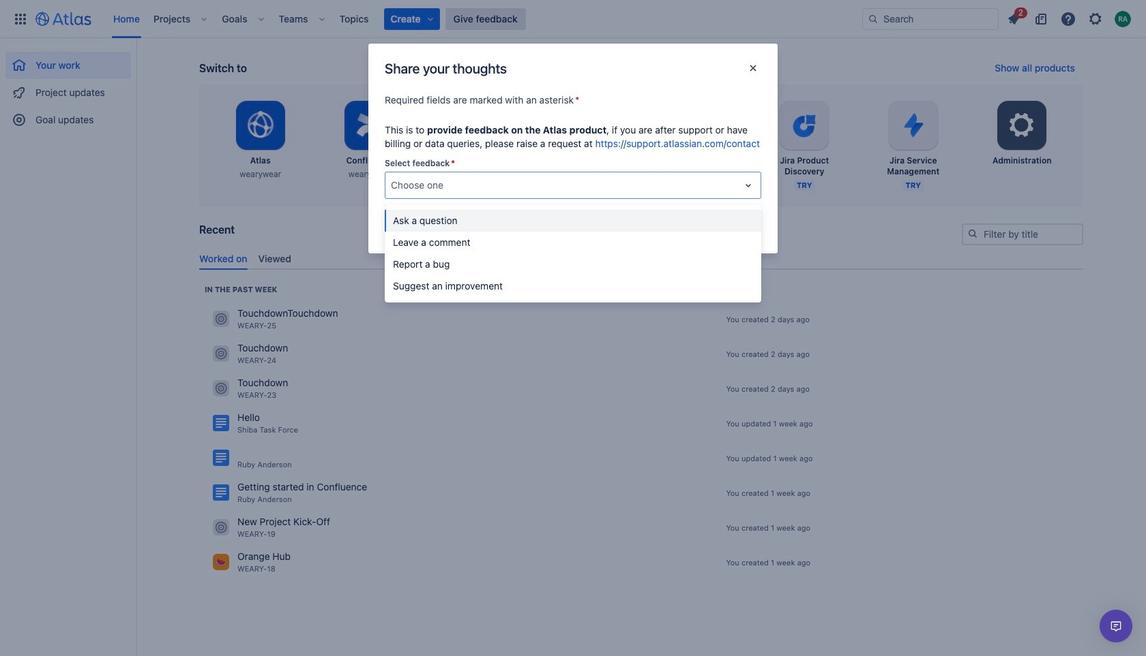 Task type: locate. For each thing, give the bounding box(es) containing it.
close modal image
[[745, 60, 761, 76]]

confluence image
[[213, 416, 229, 432]]

2 confluence image from the top
[[213, 485, 229, 502]]

1 townsquare image from the top
[[213, 311, 229, 328]]

None text field
[[391, 179, 393, 192]]

heading
[[205, 284, 277, 295]]

top element
[[8, 0, 862, 38]]

help image
[[1060, 11, 1077, 27]]

group
[[5, 38, 131, 138]]

Search field
[[862, 8, 999, 30]]

search image
[[868, 13, 879, 24]]

None search field
[[862, 8, 999, 30]]

confluence image
[[213, 450, 229, 467], [213, 485, 229, 502]]

search image
[[967, 229, 978, 239]]

townsquare image
[[213, 311, 229, 328], [213, 346, 229, 362], [213, 381, 229, 397], [213, 520, 229, 536], [213, 555, 229, 571]]

tab list
[[194, 247, 1089, 270]]

1 vertical spatial confluence image
[[213, 485, 229, 502]]

banner
[[0, 0, 1146, 38]]

0 vertical spatial confluence image
[[213, 450, 229, 467]]



Task type: describe. For each thing, give the bounding box(es) containing it.
Filter by title field
[[963, 225, 1082, 244]]

4 townsquare image from the top
[[213, 520, 229, 536]]

open image
[[740, 177, 757, 194]]

settings image
[[1006, 109, 1038, 142]]

5 townsquare image from the top
[[213, 555, 229, 571]]

3 townsquare image from the top
[[213, 381, 229, 397]]

1 confluence image from the top
[[213, 450, 229, 467]]

2 townsquare image from the top
[[213, 346, 229, 362]]



Task type: vqa. For each thing, say whether or not it's contained in the screenshot.
list item
no



